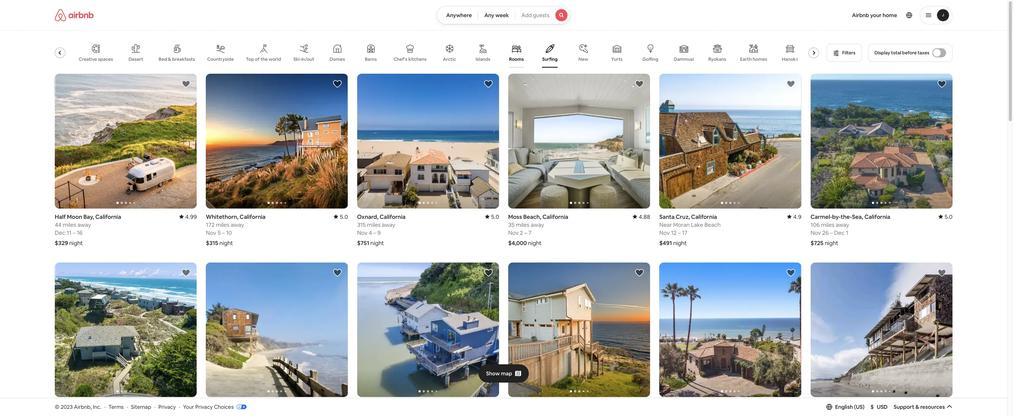 Task type: describe. For each thing, give the bounding box(es) containing it.
california inside santa cruz, california near moran lake beach nov 12 – 17 $491 night
[[691, 213, 717, 221]]

airbnb,
[[74, 404, 92, 411]]

& for bed
[[168, 56, 171, 62]]

away inside 'half moon bay, california 44 miles away dec 11 – 16 $329 night'
[[78, 221, 91, 229]]

© 2023 airbnb, inc. ·
[[55, 404, 106, 411]]

add to wishlist: summerland, california image
[[333, 269, 342, 278]]

profile element
[[580, 0, 953, 30]]

12
[[671, 229, 677, 237]]

by-
[[833, 213, 841, 221]]

$329
[[55, 240, 68, 247]]

4.9 out of 5 average rating image
[[788, 213, 802, 221]]

dec inside 'half moon bay, california 44 miles away dec 11 – 16 $329 night'
[[55, 229, 65, 237]]

support & resources button
[[894, 404, 953, 411]]

oxnard,
[[357, 213, 379, 221]]

choices
[[214, 404, 234, 411]]

chef's kitchens
[[394, 56, 427, 62]]

hanoks
[[782, 56, 798, 62]]

kitchens
[[409, 56, 427, 62]]

315
[[357, 221, 366, 229]]

cruz,
[[676, 213, 690, 221]]

none search field containing anywhere
[[437, 6, 571, 24]]

california inside 'whitethorn, california 172 miles away nov 5 – 10 $315 night'
[[240, 213, 266, 221]]

half
[[55, 213, 66, 221]]

whitethorn, california 172 miles away nov 5 – 10 $315 night
[[206, 213, 266, 247]]

california inside 'half moon bay, california 44 miles away dec 11 – 16 $329 night'
[[95, 213, 121, 221]]

countryside
[[207, 56, 234, 62]]

your privacy choices
[[183, 404, 234, 411]]

2
[[520, 229, 523, 237]]

away inside carmel-by-the-sea, california 106 miles away nov 26 – dec 1 $725 night
[[836, 221, 850, 229]]

near
[[660, 221, 672, 229]]

any week
[[485, 12, 509, 19]]

106
[[811, 221, 820, 229]]

nov inside santa cruz, california near moran lake beach nov 12 – 17 $491 night
[[660, 229, 670, 237]]

7
[[529, 229, 532, 237]]

california inside oxnard, california 315 miles away nov 4 – 9 $751 night
[[380, 213, 406, 221]]

1 privacy from the left
[[158, 404, 176, 411]]

home
[[883, 12, 897, 19]]

moran
[[673, 221, 690, 229]]

$751
[[357, 240, 369, 247]]

add to wishlist: summerland, california image
[[938, 269, 947, 278]]

nov inside carmel-by-the-sea, california 106 miles away nov 26 – dec 1 $725 night
[[811, 229, 821, 237]]

golfing
[[643, 56, 659, 62]]

2023
[[61, 404, 73, 411]]

ski-
[[294, 56, 301, 62]]

airbnb your home
[[852, 12, 897, 19]]

chef's
[[394, 56, 408, 62]]

show
[[486, 371, 500, 377]]

miles inside oxnard, california 315 miles away nov 4 – 9 $751 night
[[367, 221, 381, 229]]

lake
[[691, 221, 704, 229]]

barns
[[365, 56, 377, 62]]

35
[[508, 221, 515, 229]]

17
[[682, 229, 688, 237]]

night inside 'whitethorn, california 172 miles away nov 5 – 10 $315 night'
[[220, 240, 233, 247]]

5
[[218, 229, 221, 237]]

add to wishlist: whitethorn, california image
[[635, 269, 644, 278]]

$491
[[660, 240, 672, 247]]

night inside 'half moon bay, california 44 miles away dec 11 – 16 $329 night'
[[69, 240, 83, 247]]

©
[[55, 404, 59, 411]]

– inside carmel-by-the-sea, california 106 miles away nov 26 – dec 1 $725 night
[[830, 229, 833, 237]]

filters button
[[827, 44, 862, 62]]

dec inside carmel-by-the-sea, california 106 miles away nov 26 – dec 1 $725 night
[[834, 229, 845, 237]]

sitemap link
[[131, 404, 151, 411]]

11
[[67, 229, 71, 237]]

4.9
[[794, 213, 802, 221]]

carmel-by-the-sea, california 106 miles away nov 26 – dec 1 $725 night
[[811, 213, 891, 247]]

4
[[369, 229, 372, 237]]

away inside 'whitethorn, california 172 miles away nov 5 – 10 $315 night'
[[231, 221, 244, 229]]

summerland, for add to wishlist: summerland, california image
[[206, 402, 242, 410]]

surfing
[[542, 56, 558, 62]]

2 privacy from the left
[[195, 404, 213, 411]]

terms
[[109, 404, 124, 411]]

sitemap
[[131, 404, 151, 411]]

9
[[378, 229, 381, 237]]

california inside carmel-by-the-sea, california 106 miles away nov 26 – dec 1 $725 night
[[865, 213, 891, 221]]

night inside carmel-by-the-sea, california 106 miles away nov 26 – dec 1 $725 night
[[825, 240, 839, 247]]

– inside 'whitethorn, california 172 miles away nov 5 – 10 $315 night'
[[222, 229, 225, 237]]

5.0 out of 5 average rating image for whitethorn, california 172 miles away nov 5 – 10 $315 night
[[334, 213, 348, 221]]

ski-in/out
[[294, 56, 314, 62]]

night inside moss beach, california 35 miles away nov 2 – 7 $4,000 night
[[528, 240, 542, 247]]

desert
[[129, 56, 143, 62]]

carmel-
[[811, 213, 833, 221]]

$
[[871, 404, 874, 411]]

top
[[246, 56, 254, 62]]

terms · sitemap · privacy ·
[[109, 404, 180, 411]]

santa cruz, california near moran lake beach nov 12 – 17 $491 night
[[660, 213, 721, 247]]

4.89 out of 5 average rating image
[[935, 402, 953, 410]]

the-
[[841, 213, 852, 221]]

filters
[[843, 50, 856, 56]]

your privacy choices link
[[183, 404, 247, 411]]

$ usd
[[871, 404, 888, 411]]

the
[[261, 56, 268, 62]]

add to wishlist: carmel-by-the-sea, california image
[[938, 80, 947, 89]]

your
[[871, 12, 882, 19]]

of
[[255, 56, 260, 62]]

moss
[[508, 213, 522, 221]]

creative spaces
[[79, 56, 113, 62]]

nov inside 'whitethorn, california 172 miles away nov 5 – 10 $315 night'
[[206, 229, 216, 237]]

– inside oxnard, california 315 miles away nov 4 – 9 $751 night
[[373, 229, 376, 237]]

10
[[226, 229, 232, 237]]

– inside santa cruz, california near moran lake beach nov 12 – 17 $491 night
[[678, 229, 681, 237]]

– inside 'half moon bay, california 44 miles away dec 11 – 16 $329 night'
[[73, 229, 76, 237]]

nov inside moss beach, california 35 miles away nov 2 – 7 $4,000 night
[[508, 229, 519, 237]]

your
[[183, 404, 194, 411]]



Task type: locate. For each thing, give the bounding box(es) containing it.
group containing containers
[[43, 38, 823, 68]]

miles inside 'half moon bay, california 44 miles away dec 11 – 16 $329 night'
[[63, 221, 76, 229]]

0 horizontal spatial summerland,
[[206, 402, 242, 410]]

0 horizontal spatial 5.0 out of 5 average rating image
[[183, 402, 197, 410]]

add guests
[[522, 12, 550, 19]]

moon
[[67, 213, 82, 221]]

4 nov from the left
[[357, 229, 368, 237]]

5.0 out of 5 average rating image left "moss"
[[485, 213, 499, 221]]

&
[[168, 56, 171, 62], [916, 404, 920, 411]]

add guests button
[[515, 6, 571, 24]]

add to wishlist: watsonville, california image
[[182, 269, 191, 278]]

away inside oxnard, california 315 miles away nov 4 – 9 $751 night
[[382, 221, 396, 229]]

night down the 26
[[825, 240, 839, 247]]

homes
[[753, 56, 768, 62]]

nov down the 'near'
[[660, 229, 670, 237]]

3 night from the left
[[528, 240, 542, 247]]

night inside oxnard, california 315 miles away nov 4 – 9 $751 night
[[371, 240, 384, 247]]

miles inside carmel-by-the-sea, california 106 miles away nov 26 – dec 1 $725 night
[[821, 221, 835, 229]]

1 summerland, from the left
[[206, 402, 242, 410]]

· left 'privacy' link
[[154, 404, 155, 411]]

$725
[[811, 240, 824, 247]]

3 nov from the left
[[660, 229, 670, 237]]

5 nov from the left
[[811, 229, 821, 237]]

– inside moss beach, california 35 miles away nov 2 – 7 $4,000 night
[[525, 229, 527, 237]]

night
[[69, 240, 83, 247], [220, 240, 233, 247], [528, 240, 542, 247], [674, 240, 687, 247], [371, 240, 384, 247], [825, 240, 839, 247]]

3 – from the left
[[525, 229, 527, 237]]

summerland,
[[206, 402, 242, 410], [811, 402, 846, 410]]

support
[[894, 404, 915, 411]]

whitethorn,
[[206, 213, 239, 221]]

2 summerland, from the left
[[811, 402, 846, 410]]

5.0 out of 5 average rating image
[[939, 213, 953, 221]]

terms link
[[109, 404, 124, 411]]

nov down 106
[[811, 229, 821, 237]]

0 vertical spatial &
[[168, 56, 171, 62]]

privacy right 'your'
[[195, 404, 213, 411]]

& right bed
[[168, 56, 171, 62]]

0 horizontal spatial summerland, california
[[206, 402, 269, 410]]

top of the world
[[246, 56, 281, 62]]

nov
[[206, 229, 216, 237], [508, 229, 519, 237], [660, 229, 670, 237], [357, 229, 368, 237], [811, 229, 821, 237]]

2 – from the left
[[222, 229, 225, 237]]

1 miles from the left
[[63, 221, 76, 229]]

containers
[[43, 56, 67, 62]]

dec left 1
[[834, 229, 845, 237]]

1 horizontal spatial privacy
[[195, 404, 213, 411]]

16
[[77, 229, 82, 237]]

display
[[875, 50, 891, 56]]

5 away from the left
[[836, 221, 850, 229]]

· right terms
[[127, 404, 128, 411]]

privacy left 'your'
[[158, 404, 176, 411]]

None search field
[[437, 6, 571, 24]]

half moon bay, california 44 miles away dec 11 – 16 $329 night
[[55, 213, 121, 247]]

– right 5
[[222, 229, 225, 237]]

5 night from the left
[[371, 240, 384, 247]]

dammusi
[[674, 56, 694, 62]]

away down the bay,
[[78, 221, 91, 229]]

6 – from the left
[[830, 229, 833, 237]]

summerland, california for add to wishlist: summerland, california icon on the right of page
[[811, 402, 874, 410]]

bay,
[[83, 213, 94, 221]]

1 away from the left
[[78, 221, 91, 229]]

group
[[43, 38, 823, 68], [55, 74, 197, 209], [206, 74, 348, 209], [357, 74, 499, 209], [508, 74, 651, 209], [660, 74, 802, 209], [811, 74, 953, 209], [55, 263, 197, 398], [206, 263, 348, 398], [357, 263, 499, 398], [508, 263, 651, 398], [660, 263, 802, 398], [811, 263, 953, 398]]

away up 10
[[231, 221, 244, 229]]

0 horizontal spatial privacy
[[158, 404, 176, 411]]

add to wishlist: malibu, california image
[[787, 269, 796, 278]]

beach,
[[523, 213, 541, 221]]

1 · from the left
[[104, 404, 106, 411]]

week
[[496, 12, 509, 19]]

1 summerland, california from the left
[[206, 402, 269, 410]]

1 vertical spatial &
[[916, 404, 920, 411]]

english
[[836, 404, 853, 411]]

· left 'your'
[[179, 404, 180, 411]]

– left '7'
[[525, 229, 527, 237]]

english (us)
[[836, 404, 865, 411]]

172
[[206, 221, 215, 229]]

2 nov from the left
[[508, 229, 519, 237]]

show map button
[[479, 365, 529, 383]]

dec down "44"
[[55, 229, 65, 237]]

4 miles from the left
[[367, 221, 381, 229]]

summerland, right 'your'
[[206, 402, 242, 410]]

– left 17
[[678, 229, 681, 237]]

away right 315
[[382, 221, 396, 229]]

display total before taxes button
[[868, 44, 953, 62]]

english (us) button
[[826, 404, 865, 411]]

4.99 out of 5 average rating image
[[179, 213, 197, 221]]

away inside moss beach, california 35 miles away nov 2 – 7 $4,000 night
[[531, 221, 544, 229]]

support & resources
[[894, 404, 945, 411]]

add to wishlist: half moon bay, california image
[[182, 80, 191, 89]]

& for support
[[916, 404, 920, 411]]

1 nov from the left
[[206, 229, 216, 237]]

miles inside moss beach, california 35 miles away nov 2 – 7 $4,000 night
[[516, 221, 530, 229]]

5 – from the left
[[373, 229, 376, 237]]

nov inside oxnard, california 315 miles away nov 4 – 9 $751 night
[[357, 229, 368, 237]]

2 night from the left
[[220, 240, 233, 247]]

1 dec from the left
[[55, 229, 65, 237]]

4.88 out of 5 average rating image
[[633, 213, 651, 221]]

– right the 26
[[830, 229, 833, 237]]

1 horizontal spatial &
[[916, 404, 920, 411]]

total
[[891, 50, 902, 56]]

add to wishlist: moss beach, california image
[[635, 80, 644, 89]]

1 horizontal spatial dec
[[834, 229, 845, 237]]

2 dec from the left
[[834, 229, 845, 237]]

4 night from the left
[[674, 240, 687, 247]]

add
[[522, 12, 532, 19]]

spaces
[[98, 56, 113, 62]]

– right 11
[[73, 229, 76, 237]]

(us)
[[854, 404, 865, 411]]

0 horizontal spatial &
[[168, 56, 171, 62]]

watsonville,
[[55, 402, 87, 410]]

4 · from the left
[[179, 404, 180, 411]]

miles up 11
[[63, 221, 76, 229]]

5.0 for carmel-by-the-sea, california 106 miles away nov 26 – dec 1 $725 night
[[945, 213, 953, 221]]

night inside santa cruz, california near moran lake beach nov 12 – 17 $491 night
[[674, 240, 687, 247]]

summerland, california for add to wishlist: summerland, california image
[[206, 402, 269, 410]]

5.0 out of 5 average rating image left oxnard,
[[334, 213, 348, 221]]

any week button
[[478, 6, 516, 24]]

miles up 4
[[367, 221, 381, 229]]

1 horizontal spatial 5.0 out of 5 average rating image
[[334, 213, 348, 221]]

watsonville, california
[[55, 402, 114, 410]]

map
[[501, 371, 512, 377]]

4.89
[[942, 402, 953, 410]]

1 night from the left
[[69, 240, 83, 247]]

3 · from the left
[[154, 404, 155, 411]]

california inside moss beach, california 35 miles away nov 2 – 7 $4,000 night
[[543, 213, 569, 221]]

3 away from the left
[[531, 221, 544, 229]]

inc.
[[93, 404, 101, 411]]

4.99
[[185, 213, 197, 221]]

night down 10
[[220, 240, 233, 247]]

add to wishlist: whitethorn, california image
[[333, 80, 342, 89]]

0 horizontal spatial dec
[[55, 229, 65, 237]]

creative
[[79, 56, 97, 62]]

night down 17
[[674, 240, 687, 247]]

night down '7'
[[528, 240, 542, 247]]

– left 9
[[373, 229, 376, 237]]

away down the-
[[836, 221, 850, 229]]

miles down whitethorn,
[[216, 221, 230, 229]]

2 away from the left
[[231, 221, 244, 229]]

night down 16
[[69, 240, 83, 247]]

· right inc.
[[104, 404, 106, 411]]

ryokans
[[709, 56, 727, 62]]

miles
[[63, 221, 76, 229], [216, 221, 230, 229], [516, 221, 530, 229], [367, 221, 381, 229], [821, 221, 835, 229]]

add to wishlist: bolinas, california image
[[484, 269, 493, 278]]

2 horizontal spatial 5.0 out of 5 average rating image
[[485, 213, 499, 221]]

miles up the 2
[[516, 221, 530, 229]]

airbnb
[[852, 12, 870, 19]]

5.0 out of 5 average rating image for oxnard, california 315 miles away nov 4 – 9 $751 night
[[485, 213, 499, 221]]

summerland, for add to wishlist: summerland, california icon on the right of page
[[811, 402, 846, 410]]

summerland, left "(us)"
[[811, 402, 846, 410]]

44
[[55, 221, 61, 229]]

4 away from the left
[[382, 221, 396, 229]]

5 miles from the left
[[821, 221, 835, 229]]

$4,000
[[508, 240, 527, 247]]

earth
[[740, 56, 752, 62]]

1 – from the left
[[73, 229, 76, 237]]

5.0 for whitethorn, california 172 miles away nov 5 – 10 $315 night
[[340, 213, 348, 221]]

in/out
[[301, 56, 314, 62]]

5.0 out of 5 average rating image
[[334, 213, 348, 221], [485, 213, 499, 221], [183, 402, 197, 410]]

domes
[[330, 56, 345, 62]]

arctic
[[443, 56, 456, 62]]

away down beach, at bottom
[[531, 221, 544, 229]]

& right support
[[916, 404, 920, 411]]

any
[[485, 12, 494, 19]]

nov down 315
[[357, 229, 368, 237]]

miles inside 'whitethorn, california 172 miles away nov 5 – 10 $315 night'
[[216, 221, 230, 229]]

anywhere button
[[437, 6, 479, 24]]

yurts
[[611, 56, 623, 62]]

add to wishlist: oxnard, california image
[[484, 80, 493, 89]]

2 · from the left
[[127, 404, 128, 411]]

summerland, california
[[206, 402, 269, 410], [811, 402, 874, 410]]

4 – from the left
[[678, 229, 681, 237]]

1 horizontal spatial summerland,
[[811, 402, 846, 410]]

2 summerland, california from the left
[[811, 402, 874, 410]]

$315
[[206, 240, 218, 247]]

earth homes
[[740, 56, 768, 62]]

6 night from the left
[[825, 240, 839, 247]]

before
[[903, 50, 917, 56]]

privacy link
[[158, 404, 176, 411]]

taxes
[[918, 50, 930, 56]]

resources
[[921, 404, 945, 411]]

world
[[269, 56, 281, 62]]

usd
[[877, 404, 888, 411]]

5.0 out of 5 average rating image right 'privacy' link
[[183, 402, 197, 410]]

night down 9
[[371, 240, 384, 247]]

1
[[846, 229, 849, 237]]

display total before taxes
[[875, 50, 930, 56]]

5.0
[[340, 213, 348, 221], [491, 213, 499, 221], [945, 213, 953, 221], [189, 402, 197, 410]]

2 miles from the left
[[216, 221, 230, 229]]

miles up the 26
[[821, 221, 835, 229]]

new
[[579, 56, 589, 62]]

bed & breakfasts
[[159, 56, 195, 62]]

guests
[[533, 12, 550, 19]]

nov left the 2
[[508, 229, 519, 237]]

moss beach, california 35 miles away nov 2 – 7 $4,000 night
[[508, 213, 569, 247]]

add to wishlist: santa cruz, california image
[[787, 80, 796, 89]]

5.0 for oxnard, california 315 miles away nov 4 – 9 $751 night
[[491, 213, 499, 221]]

anywhere
[[446, 12, 472, 19]]

nov left 5
[[206, 229, 216, 237]]

3 miles from the left
[[516, 221, 530, 229]]

bed
[[159, 56, 167, 62]]

1 horizontal spatial summerland, california
[[811, 402, 874, 410]]

–
[[73, 229, 76, 237], [222, 229, 225, 237], [525, 229, 527, 237], [678, 229, 681, 237], [373, 229, 376, 237], [830, 229, 833, 237]]



Task type: vqa. For each thing, say whether or not it's contained in the screenshot.


